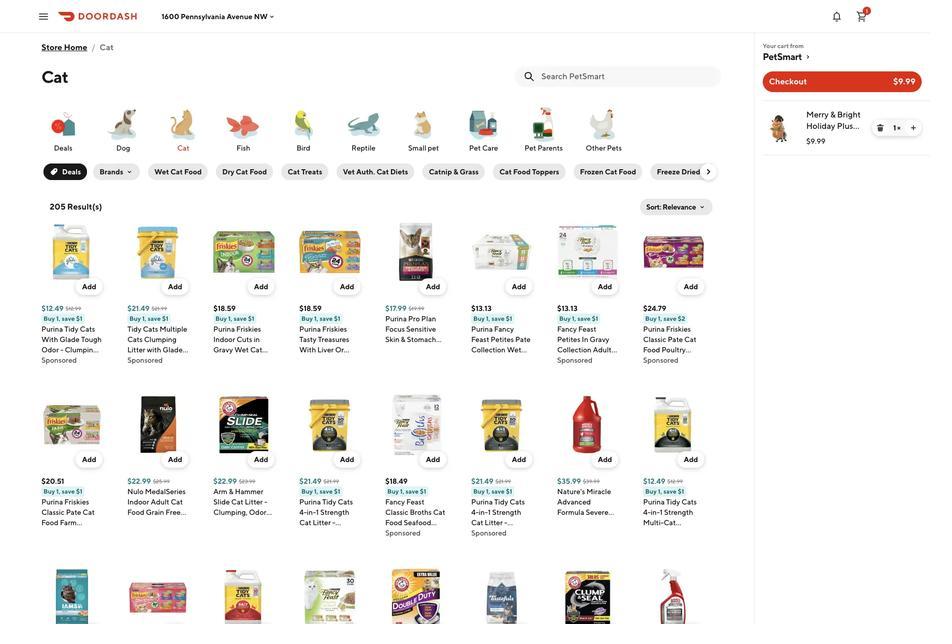 Task type: describe. For each thing, give the bounding box(es) containing it.
tidy inside $21.49 $21.99 buy 1, save $1 tidy cats multiple cats clumping litter with glade tough odor solutions (35 lb) [upc:7023015348]
[[127, 325, 142, 334]]

other
[[586, 144, 606, 152]]

purina friskies classic pate cat food farm favorites value pack (5.5 oz x 24 ct) image
[[41, 395, 103, 456]]

2 strength from the left
[[492, 509, 522, 517]]

1 $21.49 $21.99 buy 1, save $1 purina tidy cats 4-in-1 strength cat litter - clumping, multi cat (35lb) from the left
[[299, 478, 353, 548]]

grain
[[146, 509, 164, 517]]

pack inside $18.49 buy 1, save $1 fancy feast classic broths cat food seafood variety pack (12 ct)
[[410, 530, 427, 538]]

petites inside $13.13 buy 1, save $1 purina fancy feast petites pate collection wet cat food variety pack (2.8 oz x 12 ct)
[[491, 336, 514, 344]]

focus
[[385, 325, 405, 334]]

pack inside $13.13 buy 1, save $1 purina fancy feast petites pate collection wet cat food variety pack (2.8 oz x 12 ct)
[[472, 367, 488, 375]]

1, inside $12.49 $12.99 buy 1, save $1 purina tidy cats with glade tough odor - clumping, multi cat (20 lb) [upc:7023015345]
[[56, 315, 60, 323]]

purina friskies classic pate cat food surfin' & turfin variety pack (32 ct) image
[[127, 568, 189, 625]]

food inside $20.51 buy 1, save $1 purina friskies classic pate cat food farm favorites value pack (5.5 oz x 24 ct)
[[41, 519, 59, 527]]

severe
[[586, 509, 609, 517]]

treasures
[[318, 336, 349, 344]]

variety for in
[[232, 356, 255, 365]]

12 for wet
[[517, 367, 524, 375]]

nature's
[[558, 488, 585, 496]]

purina pro plan focus sensitive skin & stomach adult cat food lamb & rice (3.5 lb) image
[[385, 222, 447, 283]]

cart
[[778, 42, 789, 50]]

dog image
[[105, 106, 142, 143]]

1 button
[[852, 6, 873, 27]]

$22.99 $23.99 arm & hammer slide cat litter - clumping, odor control (28 lb)
[[213, 478, 267, 527]]

dog
[[116, 144, 130, 152]]

nulo medalseries indoor adult cat food grain free turkey & chicken (5 lb) image
[[127, 395, 189, 456]]

friskies for poultry
[[666, 325, 691, 334]]

sponsored for -
[[472, 530, 507, 538]]

dry
[[222, 168, 234, 176]]

clumping inside $21.49 $21.99 buy 1, save $1 tidy cats multiple cats clumping litter with glade tough odor solutions (35 lb) [upc:7023015348]
[[144, 336, 177, 344]]

purina friskies classic pate cat food poultry favorites value pack (32 ct) image
[[644, 222, 705, 283]]

care
[[482, 144, 498, 152]]

wet cat food link
[[146, 162, 210, 182]]

$18.59 for purina friskies indoor cuts in gravy wet cat food variety pack (24 ct)
[[213, 305, 236, 313]]

sponsored for odor
[[127, 356, 163, 365]]

buy inside $18.59 buy 1, save $1 purina friskies indoor cuts in gravy wet cat food variety pack (24 ct)
[[216, 315, 227, 323]]

home
[[64, 42, 87, 52]]

nw
[[254, 12, 268, 20]]

food inside $13.13 buy 1, save $1 fancy feast petites in gravy collection adult cat food variety pack (2.8 oz x 12 ct)
[[571, 356, 588, 365]]

sort: relevance button
[[640, 199, 713, 216]]

pack inside $18.59 buy 1, save $1 purina friskies indoor cuts in gravy wet cat food variety pack (24 ct)
[[257, 356, 273, 365]]

eliminator
[[558, 530, 591, 538]]

ct) inside $13.13 buy 1, save $1 purina fancy feast petites pate collection wet cat food variety pack (2.8 oz x 12 ct)
[[472, 377, 481, 385]]

poultry
[[662, 346, 686, 354]]

pet parents link
[[518, 106, 570, 153]]

relevance
[[663, 203, 696, 211]]

iams proactive health indoor adult cat food weight & hairball care chicken (16 lb) image
[[41, 568, 103, 625]]

petsmart link
[[763, 51, 922, 63]]

1 inside button
[[866, 8, 868, 14]]

pack inside $13.13 buy 1, save $1 fancy feast petites in gravy collection adult cat food variety pack (2.8 oz x 12 ct)
[[558, 367, 574, 375]]

[upc:7023015348]
[[127, 377, 193, 385]]

add for purina friskies classic pate cat food farm favorites value pack (5.5 oz x 24 ct) image
[[82, 456, 96, 464]]

buy inside $21.49 $21.99 buy 1, save $1 tidy cats multiple cats clumping litter with glade tough odor solutions (35 lb) [upc:7023015348]
[[130, 315, 141, 323]]

pet parents
[[525, 144, 563, 152]]

1600 pennsylvania avenue nw button
[[162, 12, 276, 20]]

vet auth. cat diets button
[[337, 164, 415, 180]]

multi inside $12.49 $12.99 buy 1, save $1 purina tidy cats with glade tough odor - clumping, multi cat (20 lb) [upc:7023015345]
[[41, 356, 59, 365]]

add for "purina friskies indoor cuts in gravy wet cat food variety pack (24 ct)" image
[[254, 283, 268, 291]]

save inside $20.51 buy 1, save $1 purina friskies classic pate cat food farm favorites value pack (5.5 oz x 24 ct)
[[62, 488, 75, 496]]

$1 inside $18.49 buy 1, save $1 fancy feast classic broths cat food seafood variety pack (12 ct)
[[420, 488, 427, 496]]

classic for seafood
[[385, 509, 409, 517]]

classic for poultry
[[644, 336, 667, 344]]

1 (35lb) from the left
[[313, 540, 333, 548]]

cat food toppers
[[500, 168, 560, 176]]

(20 inside $12.49 $12.99 buy 1, save $1 purina tidy cats 4-in-1 strength multi-cat clumping cat litter (20 lb)
[[663, 540, 675, 548]]

4- for purina tidy cats 4-in-1 strength cat litter - clumping, multi cat (35lb)
[[299, 509, 307, 517]]

2 purina tidy cats 4-in-1 strength cat litter - clumping, multi cat (35lb) image from the left
[[472, 395, 533, 456]]

catnip & grass button
[[423, 164, 485, 180]]

oz)
[[608, 530, 618, 538]]

1600 pennsylvania avenue nw
[[162, 12, 268, 20]]

bird link
[[278, 106, 330, 153]]

add for purina friskies tasty treasures with liver or scallop flavor cat food variety pack (24 ct) image
[[340, 283, 354, 291]]

in- for purina tidy cats 4-in-1 strength cat litter - clumping, multi cat (35lb)
[[307, 509, 316, 517]]

oz inside $20.51 buy 1, save $1 purina friskies classic pate cat food farm favorites value pack (5.5 oz x 24 ct)
[[74, 540, 81, 548]]

cat inside dry cat food button
[[236, 168, 248, 176]]

variety inside $18.59 buy 1, save $1 purina friskies tasty treasures with liver or scallop flavor cat food variety pack (24 ct)
[[318, 367, 341, 375]]

1, inside $13.13 buy 1, save $1 purina fancy feast petites pate collection wet cat food variety pack (2.8 oz x 12 ct)
[[486, 315, 491, 323]]

food inside $22.99 $25.99 nulo medalseries indoor adult cat food grain free turkey & chicken (5 lb)
[[127, 509, 145, 517]]

with for scallop
[[299, 346, 316, 354]]

clumping, inside $12.49 $12.99 buy 1, save $1 purina tidy cats with glade tough odor - clumping, multi cat (20 lb) [upc:7023015345]
[[65, 346, 99, 354]]

cat inside $20.51 buy 1, save $1 purina friskies classic pate cat food farm favorites value pack (5.5 oz x 24 ct)
[[83, 509, 95, 517]]

or
[[335, 346, 344, 354]]

wet inside wet cat food button
[[154, 168, 169, 176]]

frozen cat food
[[580, 168, 636, 176]]

food inside $18.59 buy 1, save $1 purina friskies indoor cuts in gravy wet cat food variety pack (24 ct)
[[213, 356, 231, 365]]

purina inside $18.59 buy 1, save $1 purina friskies indoor cuts in gravy wet cat food variety pack (24 ct)
[[213, 325, 235, 334]]

$19.99
[[409, 306, 425, 312]]

sponsored for pack
[[558, 356, 593, 365]]

$21.99 for purina tidy cats 4-in-1 strength cat litter - clumping, multi cat (35lb)
[[496, 479, 511, 485]]

$1 inside $18.59 buy 1, save $1 purina friskies indoor cuts in gravy wet cat food variety pack (24 ct)
[[248, 315, 255, 323]]

(32
[[661, 367, 672, 375]]

2 (35lb) from the left
[[485, 540, 505, 548]]

stain
[[558, 519, 574, 527]]

brands
[[100, 168, 123, 176]]

store home link
[[41, 37, 87, 58]]

multiple
[[160, 325, 187, 334]]

& left rice
[[406, 356, 410, 365]]

cats inside $12.49 $12.99 buy 1, save $1 purina tidy cats with glade tough odor - clumping, multi cat (20 lb) [upc:7023015345]
[[80, 325, 95, 334]]

purina inside $13.13 buy 1, save $1 purina fancy feast petites pate collection wet cat food variety pack (2.8 oz x 12 ct)
[[472, 325, 493, 334]]

frozen cat food button
[[574, 164, 643, 180]]

formula
[[558, 509, 585, 517]]

liver
[[318, 346, 334, 354]]

2 horizontal spatial multi
[[507, 530, 525, 538]]

1 horizontal spatial $21.99
[[324, 479, 339, 485]]

sponsored for ct)
[[385, 530, 421, 538]]

pate for $24.79
[[668, 336, 683, 344]]

dried
[[682, 168, 701, 176]]

glade inside $12.49 $12.99 buy 1, save $1 purina tidy cats with glade tough odor - clumping, multi cat (20 lb) [upc:7023015345]
[[60, 336, 80, 344]]

pet care link
[[458, 106, 510, 153]]

$20.51
[[41, 478, 64, 486]]

freeze
[[657, 168, 680, 176]]

reptile
[[352, 144, 376, 152]]

$18.59 buy 1, save $1 purina friskies tasty treasures with liver or scallop flavor cat food variety pack (24 ct)
[[299, 305, 359, 385]]

pack inside $24.79 buy 1, save $2 purina friskies classic pate cat food poultry favorites value pack (32 ct)
[[644, 367, 660, 375]]

food inside button
[[619, 168, 636, 176]]

vet
[[343, 168, 355, 176]]

deals link
[[37, 106, 89, 153]]

x inside $20.51 buy 1, save $1 purina friskies classic pate cat food farm favorites value pack (5.5 oz x 24 ct)
[[83, 540, 87, 548]]

sort:
[[647, 203, 662, 211]]

save inside $18.49 buy 1, save $1 fancy feast classic broths cat food seafood variety pack (12 ct)
[[406, 488, 419, 496]]

purina inside $20.51 buy 1, save $1 purina friskies classic pate cat food farm favorites value pack (5.5 oz x 24 ct)
[[41, 498, 63, 507]]

skin
[[385, 336, 400, 344]]

freeze dried food
[[657, 168, 720, 176]]

2 4- from the left
[[472, 509, 479, 517]]

turkey
[[127, 519, 150, 527]]

adult inside $13.13 buy 1, save $1 fancy feast petites in gravy collection adult cat food variety pack (2.8 oz x 12 ct)
[[593, 346, 612, 354]]

cat inside cat link
[[177, 144, 189, 152]]

cat inside $22.99 $25.99 nulo medalseries indoor adult cat food grain free turkey & chicken (5 lb)
[[171, 498, 183, 507]]

with
[[147, 346, 161, 354]]

clumping, inside $22.99 $23.99 arm & hammer slide cat litter - clumping, odor control (28 lb)
[[213, 509, 248, 517]]

$18.49 buy 1, save $1 fancy feast classic broths cat food seafood variety pack (12 ct)
[[385, 478, 445, 548]]

cat inside $13.13 buy 1, save $1 fancy feast petites in gravy collection adult cat food variety pack (2.8 oz x 12 ct)
[[558, 356, 570, 365]]

small pet
[[408, 144, 439, 152]]

cat treats button
[[282, 164, 329, 180]]

pet parents image
[[525, 106, 563, 143]]

cats inside $12.49 $12.99 buy 1, save $1 purina tidy cats 4-in-1 strength multi-cat clumping cat litter (20 lb)
[[682, 498, 697, 507]]

1, inside $20.51 buy 1, save $1 purina friskies classic pate cat food farm favorites value pack (5.5 oz x 24 ct)
[[56, 488, 60, 496]]

ct) inside $20.51 buy 1, save $1 purina friskies classic pate cat food farm favorites value pack (5.5 oz x 24 ct)
[[41, 550, 50, 559]]

$1 inside $13.13 buy 1, save $1 purina fancy feast petites pate collection wet cat food variety pack (2.8 oz x 12 ct)
[[506, 315, 513, 323]]

cat inside $13.13 buy 1, save $1 purina fancy feast petites pate collection wet cat food variety pack (2.8 oz x 12 ct)
[[472, 356, 484, 365]]

litter inside $22.99 $23.99 arm & hammer slide cat litter - clumping, odor control (28 lb)
[[245, 498, 263, 507]]

strength for purina tidy cats 4-in-1 strength multi-cat clumping cat litter (20 lb)
[[664, 509, 694, 517]]

cat inside $22.99 $23.99 arm & hammer slide cat litter - clumping, odor control (28 lb)
[[231, 498, 243, 507]]

store
[[41, 42, 62, 52]]

$2
[[678, 315, 686, 323]]

pack inside $20.51 buy 1, save $1 purina friskies classic pate cat food farm favorites value pack (5.5 oz x 24 ct)
[[41, 540, 58, 548]]

add for fancy feast classic broths cat food seafood variety pack (12 ct) image
[[426, 456, 440, 464]]

seafood
[[404, 519, 431, 527]]

buy inside $24.79 buy 1, save $2 purina friskies classic pate cat food poultry favorites value pack (32 ct)
[[646, 315, 657, 323]]

other pets image
[[586, 106, 623, 143]]

cat inside button
[[500, 168, 512, 176]]

cat inside "vet auth. cat diets" button
[[377, 168, 389, 176]]

& inside the $35.99 $39.99 nature's miracle advanced formula severe stain & odor eliminator (128 oz)
[[576, 519, 580, 527]]

purina friskies tasty treasures with liver or scallop flavor cat food variety pack (24 ct) image
[[299, 222, 361, 283]]

$20.51 buy 1, save $1 purina friskies classic pate cat food farm favorites value pack (5.5 oz x 24 ct)
[[41, 478, 97, 559]]

slide
[[213, 498, 230, 507]]

buy inside $13.13 buy 1, save $1 fancy feast petites in gravy collection adult cat food variety pack (2.8 oz x 12 ct)
[[560, 315, 571, 323]]

fancy feast petites in gravy collection adult cat food variety pack (2.8 oz x 12 ct) image
[[558, 222, 619, 283]]

1 items, open order cart image
[[856, 10, 868, 23]]

purina inside $24.79 buy 1, save $2 purina friskies classic pate cat food poultry favorites value pack (32 ct)
[[644, 325, 665, 334]]

1, inside $21.49 $21.99 buy 1, save $1 tidy cats multiple cats clumping litter with glade tough odor solutions (35 lb) [upc:7023015348]
[[142, 315, 146, 323]]

cat inside $12.49 $12.99 buy 1, save $1 purina tidy cats with glade tough odor - clumping, multi cat (20 lb) [upc:7023015345]
[[60, 356, 72, 365]]

in
[[582, 336, 589, 344]]

fish image
[[225, 106, 262, 143]]

lb) inside $22.99 $25.99 nulo medalseries indoor adult cat food grain free turkey & chicken (5 lb)
[[136, 530, 145, 538]]

$1 inside $12.49 $12.99 buy 1, save $1 purina tidy cats 4-in-1 strength multi-cat clumping cat litter (20 lb)
[[678, 488, 685, 496]]

frozen
[[580, 168, 604, 176]]

result(s)
[[67, 202, 102, 212]]

checkout
[[769, 77, 808, 87]]

add for purina friskies classic pate cat food poultry favorites value pack (32 ct) 'image'
[[684, 283, 698, 291]]

2 $21.49 $21.99 buy 1, save $1 purina tidy cats 4-in-1 strength cat litter - clumping, multi cat (35lb) from the left
[[472, 478, 525, 548]]

oz for adult
[[589, 367, 597, 375]]

(2.8 for wet
[[489, 367, 502, 375]]

$24.79 buy 1, save $2 purina friskies classic pate cat food poultry favorites value pack (32 ct)
[[644, 305, 697, 375]]

vet auth. cat diets link
[[335, 162, 417, 182]]

cat treats link
[[280, 162, 331, 182]]

save inside $24.79 buy 1, save $2 purina friskies classic pate cat food poultry favorites value pack (32 ct)
[[664, 315, 677, 323]]

& right skin in the bottom of the page
[[401, 336, 406, 344]]

save inside $13.13 buy 1, save $1 fancy feast petites in gravy collection adult cat food variety pack (2.8 oz x 12 ct)
[[578, 315, 591, 323]]

$21.99 for tidy cats multiple cats clumping litter with glade tough odor solutions (35 lb) [upc:7023015348]
[[152, 306, 167, 312]]

$1 inside $20.51 buy 1, save $1 purina friskies classic pate cat food farm favorites value pack (5.5 oz x 24 ct)
[[76, 488, 83, 496]]

1 horizontal spatial multi
[[335, 530, 353, 538]]

collection for feast
[[472, 346, 506, 354]]

& inside $22.99 $25.99 nulo medalseries indoor adult cat food grain free turkey & chicken (5 lb)
[[151, 519, 156, 527]]

multi-
[[644, 519, 664, 527]]

ct) inside $18.59 buy 1, save $1 purina friskies indoor cuts in gravy wet cat food variety pack (24 ct)
[[226, 367, 235, 375]]

clumping inside $12.49 $12.99 buy 1, save $1 purina tidy cats 4-in-1 strength multi-cat clumping cat litter (20 lb)
[[644, 530, 676, 538]]

pate inside $13.13 buy 1, save $1 purina fancy feast petites pate collection wet cat food variety pack (2.8 oz x 12 ct)
[[516, 336, 531, 344]]

fancy feast classic broths cat food seafood variety pack (12 ct) image
[[385, 395, 447, 456]]

tidy inside $12.49 $12.99 buy 1, save $1 purina tidy cats 4-in-1 strength multi-cat clumping cat litter (20 lb)
[[666, 498, 681, 507]]

odor inside $12.49 $12.99 buy 1, save $1 purina tidy cats with glade tough odor - clumping, multi cat (20 lb) [upc:7023015345]
[[41, 346, 59, 354]]

$13.13 for fancy
[[558, 305, 578, 313]]

$1 inside $13.13 buy 1, save $1 fancy feast petites in gravy collection adult cat food variety pack (2.8 oz x 12 ct)
[[592, 315, 599, 323]]

feast inside $13.13 buy 1, save $1 purina fancy feast petites pate collection wet cat food variety pack (2.8 oz x 12 ct)
[[472, 336, 490, 344]]

$12.99 for 1
[[668, 479, 683, 485]]

wet cat food button
[[148, 164, 208, 180]]

friskies for farm
[[64, 498, 89, 507]]

favorites for (32
[[644, 356, 674, 365]]

$21.49 for tidy cats multiple cats clumping litter with glade tough odor solutions (35 lb) [upc:7023015348]
[[127, 305, 150, 313]]

miracle
[[587, 488, 611, 496]]

collection for petites
[[558, 346, 592, 354]]

cat treats
[[288, 168, 322, 176]]

open menu image
[[37, 10, 50, 23]]

adult inside $17.99 $19.99 purina pro plan focus sensitive skin & stomach adult cat food lamb & rice (3.5 lb)
[[385, 346, 404, 354]]

$13.13 for purina
[[472, 305, 492, 313]]

purina inside $12.49 $12.99 buy 1, save $1 purina tidy cats with glade tough odor - clumping, multi cat (20 lb) [upc:7023015345]
[[41, 325, 63, 334]]

buy inside $13.13 buy 1, save $1 purina fancy feast petites pate collection wet cat food variety pack (2.8 oz x 12 ct)
[[474, 315, 485, 323]]

$12.49 for 4-
[[644, 478, 666, 486]]

odor inside the $35.99 $39.99 nature's miracle advanced formula severe stain & odor eliminator (128 oz)
[[582, 519, 599, 527]]

purina inside $18.59 buy 1, save $1 purina friskies tasty treasures with liver or scallop flavor cat food variety pack (24 ct)
[[299, 325, 321, 334]]

remove item from cart image
[[877, 124, 885, 132]]

advanced
[[558, 498, 591, 507]]

oz for wet
[[503, 367, 511, 375]]

add one to cart image
[[910, 124, 918, 132]]

- inside $22.99 $23.99 arm & hammer slide cat litter - clumping, odor control (28 lb)
[[264, 498, 267, 507]]

lb) inside $12.49 $12.99 buy 1, save $1 purina tidy cats with glade tough odor - clumping, multi cat (20 lb) [upc:7023015345]
[[87, 356, 96, 365]]

notification bell image
[[831, 10, 844, 23]]

- inside $12.49 $12.99 buy 1, save $1 purina tidy cats with glade tough odor - clumping, multi cat (20 lb) [upc:7023015345]
[[60, 346, 63, 354]]

food inside $18.59 buy 1, save $1 purina friskies tasty treasures with liver or scallop flavor cat food variety pack (24 ct)
[[299, 367, 317, 375]]

1 vertical spatial $9.99
[[807, 137, 826, 146]]

from
[[791, 42, 804, 50]]

(12
[[428, 530, 437, 538]]

feast for $18.49
[[407, 498, 425, 507]]

(5.5
[[59, 540, 72, 548]]

wet for $18.59
[[235, 346, 249, 354]]

value for ct)
[[675, 356, 694, 365]]



Task type: vqa. For each thing, say whether or not it's contained in the screenshot.


Task type: locate. For each thing, give the bounding box(es) containing it.
wet inside $13.13 buy 1, save $1 purina fancy feast petites pate collection wet cat food variety pack (2.8 oz x 12 ct)
[[507, 346, 522, 354]]

0 horizontal spatial adult
[[151, 498, 169, 507]]

1 horizontal spatial clumping
[[644, 530, 676, 538]]

0 horizontal spatial tough
[[81, 336, 102, 344]]

3 in- from the left
[[651, 509, 660, 517]]

friskies up farm
[[64, 498, 89, 507]]

12 for adult
[[603, 367, 610, 375]]

tough inside $12.49 $12.99 buy 1, save $1 purina tidy cats with glade tough odor - clumping, multi cat (20 lb) [upc:7023015345]
[[81, 336, 102, 344]]

0 vertical spatial clumping
[[144, 336, 177, 344]]

1 horizontal spatial (35lb)
[[485, 540, 505, 548]]

& left "grass"
[[454, 168, 458, 176]]

0 horizontal spatial 4-
[[299, 509, 307, 517]]

1 vertical spatial value
[[73, 530, 92, 538]]

2 horizontal spatial fancy
[[558, 325, 577, 334]]

$9.99 up ×
[[894, 77, 916, 87]]

2 $18.59 from the left
[[299, 305, 322, 313]]

0 horizontal spatial x
[[83, 540, 87, 548]]

0 horizontal spatial $13.13
[[472, 305, 492, 313]]

0 vertical spatial (20
[[74, 356, 86, 365]]

$13.13 inside $13.13 buy 1, save $1 fancy feast petites in gravy collection adult cat food variety pack (2.8 oz x 12 ct)
[[558, 305, 578, 313]]

add for fancy feast petites in gravy collection adult cat food variety pack (2.8 oz x 12 ct) image
[[598, 283, 612, 291]]

blue buffalo indoor health adult cat food chicken & brown rice (7 lb) image
[[472, 568, 533, 625]]

nulo
[[127, 488, 144, 496]]

cuts
[[237, 336, 252, 344]]

treats
[[302, 168, 322, 176]]

0 vertical spatial (24
[[213, 367, 224, 375]]

buy inside $20.51 buy 1, save $1 purina friskies classic pate cat food farm favorites value pack (5.5 oz x 24 ct)
[[44, 488, 55, 496]]

ct)
[[226, 367, 235, 375], [673, 367, 682, 375], [312, 377, 321, 385], [472, 377, 481, 385], [558, 377, 567, 385], [385, 540, 395, 548], [41, 550, 50, 559]]

1 horizontal spatial pate
[[516, 336, 531, 344]]

dry cat food button
[[216, 164, 273, 180]]

add for nulo medalseries indoor adult cat food grain free turkey & chicken (5 lb) image
[[168, 456, 182, 464]]

(20 up [upc:7023015345]
[[74, 356, 86, 365]]

2 horizontal spatial classic
[[644, 336, 667, 344]]

cat food toppers link
[[491, 162, 568, 182]]

strength for purina tidy cats 4-in-1 strength cat litter - clumping, multi cat (35lb)
[[320, 509, 350, 517]]

1 vertical spatial indoor
[[127, 498, 149, 507]]

cat inside $18.59 buy 1, save $1 purina friskies tasty treasures with liver or scallop flavor cat food variety pack (24 ct)
[[347, 356, 359, 365]]

variety inside $18.49 buy 1, save $1 fancy feast classic broths cat food seafood variety pack (12 ct)
[[385, 530, 409, 538]]

lb) inside $21.49 $21.99 buy 1, save $1 tidy cats multiple cats clumping litter with glade tough odor solutions (35 lb) [upc:7023015348]
[[172, 367, 181, 375]]

friskies for or
[[322, 325, 347, 334]]

gravy inside $13.13 buy 1, save $1 fancy feast petites in gravy collection adult cat food variety pack (2.8 oz x 12 ct)
[[590, 336, 610, 344]]

$22.99 for arm
[[213, 478, 237, 486]]

1 purina tidy cats 4-in-1 strength cat litter - clumping, multi cat (35lb) image from the left
[[299, 395, 361, 456]]

pet left care
[[469, 144, 481, 152]]

save
[[62, 315, 75, 323], [148, 315, 161, 323], [234, 315, 247, 323], [320, 315, 333, 323], [492, 315, 505, 323], [578, 315, 591, 323], [664, 315, 677, 323], [62, 488, 75, 496], [320, 488, 333, 496], [406, 488, 419, 496], [492, 488, 505, 496], [664, 488, 677, 496]]

ct) inside $24.79 buy 1, save $2 purina friskies classic pate cat food poultry favorites value pack (32 ct)
[[673, 367, 682, 375]]

cat link
[[158, 106, 209, 153]]

$21.49 inside $21.49 $21.99 buy 1, save $1 tidy cats multiple cats clumping litter with glade tough odor solutions (35 lb) [upc:7023015348]
[[127, 305, 150, 313]]

2 horizontal spatial $21.49
[[472, 478, 494, 486]]

2 pet from the left
[[525, 144, 536, 152]]

12 inside $13.13 buy 1, save $1 purina fancy feast petites pate collection wet cat food variety pack (2.8 oz x 12 ct)
[[517, 367, 524, 375]]

add for tidy cats multiple cats clumping litter with glade tough odor solutions (35 lb) [upc:7023015348] image
[[168, 283, 182, 291]]

friskies up cuts
[[236, 325, 261, 334]]

fish link
[[218, 106, 269, 153]]

with inside $12.49 $12.99 buy 1, save $1 purina tidy cats with glade tough odor - clumping, multi cat (20 lb) [upc:7023015345]
[[41, 336, 58, 344]]

toppers
[[532, 168, 560, 176]]

petites inside $13.13 buy 1, save $1 fancy feast petites in gravy collection adult cat food variety pack (2.8 oz x 12 ct)
[[558, 336, 581, 344]]

tidy cats multiple cats clumping litter with glade tough odor solutions (35 lb) [upc:7023015348] image
[[127, 222, 189, 283]]

collection
[[472, 346, 506, 354], [558, 346, 592, 354]]

1 horizontal spatial fancy
[[494, 325, 514, 334]]

2 horizontal spatial x
[[598, 367, 602, 375]]

value down the poultry at the bottom
[[675, 356, 694, 365]]

0 horizontal spatial fancy
[[385, 498, 405, 507]]

/
[[91, 42, 96, 52]]

x for adult
[[598, 367, 602, 375]]

litter inside $21.49 $21.99 buy 1, save $1 tidy cats multiple cats clumping litter with glade tough odor solutions (35 lb) [upc:7023015348]
[[127, 346, 145, 354]]

0 horizontal spatial gravy
[[213, 346, 233, 354]]

0 horizontal spatial 12
[[517, 367, 524, 375]]

0 vertical spatial favorites
[[644, 356, 674, 365]]

0 horizontal spatial indoor
[[127, 498, 149, 507]]

tidy cats clumping litter 24/7 performance (20 lb) image
[[213, 568, 275, 625]]

pack inside $18.59 buy 1, save $1 purina friskies tasty treasures with liver or scallop flavor cat food variety pack (24 ct)
[[343, 367, 359, 375]]

odor down with
[[150, 356, 167, 365]]

clumping down multi-
[[644, 530, 676, 538]]

0 vertical spatial $9.99
[[894, 77, 916, 87]]

& inside $22.99 $23.99 arm & hammer slide cat litter - clumping, odor control (28 lb)
[[229, 488, 234, 496]]

odor up [upc:7023015345]
[[41, 346, 59, 354]]

$24.79
[[644, 305, 667, 313]]

1 horizontal spatial wet
[[235, 346, 249, 354]]

scallop
[[299, 356, 324, 365]]

2 horizontal spatial wet
[[507, 346, 522, 354]]

cat image
[[165, 106, 202, 143]]

dry cat food
[[222, 168, 267, 176]]

0 horizontal spatial feast
[[407, 498, 425, 507]]

2 (2.8 from the left
[[575, 367, 588, 375]]

pet for pet parents
[[525, 144, 536, 152]]

friskies down $2 at right bottom
[[666, 325, 691, 334]]

wet for $13.13
[[507, 346, 522, 354]]

friskies inside $18.59 buy 1, save $1 purina friskies tasty treasures with liver or scallop flavor cat food variety pack (24 ct)
[[322, 325, 347, 334]]

variety inside $18.59 buy 1, save $1 purina friskies indoor cuts in gravy wet cat food variety pack (24 ct)
[[232, 356, 255, 365]]

lamb
[[385, 356, 404, 365]]

2 collection from the left
[[558, 346, 592, 354]]

$1 inside $12.49 $12.99 buy 1, save $1 purina tidy cats with glade tough odor - clumping, multi cat (20 lb) [upc:7023015345]
[[76, 315, 83, 323]]

$23.99
[[239, 479, 256, 485]]

$35.99 $39.99 nature's miracle advanced formula severe stain & odor eliminator (128 oz)
[[558, 478, 618, 538]]

0 horizontal spatial $18.59
[[213, 305, 236, 313]]

pro
[[408, 315, 420, 323]]

1 horizontal spatial (24
[[299, 377, 310, 385]]

& down grain on the left of page
[[151, 519, 156, 527]]

0 horizontal spatial pate
[[66, 509, 81, 517]]

4- for purina tidy cats 4-in-1 strength multi-cat clumping cat litter (20 lb)
[[644, 509, 651, 517]]

cat inside $18.49 buy 1, save $1 fancy feast classic broths cat food seafood variety pack (12 ct)
[[433, 509, 445, 517]]

2 horizontal spatial pate
[[668, 336, 683, 344]]

0 horizontal spatial $12.49
[[41, 305, 64, 313]]

classic for farm
[[41, 509, 65, 517]]

variety inside $13.13 buy 1, save $1 purina fancy feast petites pate collection wet cat food variety pack (2.8 oz x 12 ct)
[[504, 356, 527, 365]]

$17.99
[[385, 305, 407, 313]]

farm
[[60, 519, 77, 527]]

0 horizontal spatial strength
[[320, 509, 350, 517]]

litter inside $12.49 $12.99 buy 1, save $1 purina tidy cats 4-in-1 strength multi-cat clumping cat litter (20 lb)
[[644, 540, 662, 548]]

cat inside cat treats button
[[288, 168, 300, 176]]

classic inside $18.49 buy 1, save $1 fancy feast classic broths cat food seafood variety pack (12 ct)
[[385, 509, 409, 517]]

buy
[[44, 315, 55, 323], [130, 315, 141, 323], [216, 315, 227, 323], [302, 315, 313, 323], [474, 315, 485, 323], [560, 315, 571, 323], [646, 315, 657, 323], [44, 488, 55, 496], [302, 488, 313, 496], [388, 488, 399, 496], [474, 488, 485, 496], [646, 488, 657, 496]]

1 horizontal spatial indoor
[[213, 336, 235, 344]]

1 vertical spatial $12.99
[[668, 479, 683, 485]]

with down tasty
[[299, 346, 316, 354]]

classic inside $24.79 buy 1, save $2 purina friskies classic pate cat food poultry favorites value pack (32 ct)
[[644, 336, 667, 344]]

1, inside $12.49 $12.99 buy 1, save $1 purina tidy cats 4-in-1 strength multi-cat clumping cat litter (20 lb)
[[658, 488, 663, 496]]

0 vertical spatial value
[[675, 356, 694, 365]]

value
[[675, 356, 694, 365], [73, 530, 92, 538]]

with up [upc:7023015345]
[[41, 336, 58, 344]]

1 horizontal spatial purina tidy cats 4-in-1 strength cat litter - clumping, multi cat (35lb) image
[[472, 395, 533, 456]]

$22.99 for nulo
[[127, 478, 151, 486]]

catnip & grass link
[[421, 162, 487, 182]]

glade right with
[[163, 346, 183, 354]]

0 horizontal spatial favorites
[[41, 530, 72, 538]]

1 horizontal spatial collection
[[558, 346, 592, 354]]

1 horizontal spatial $13.13
[[558, 305, 578, 313]]

1 horizontal spatial $22.99
[[213, 478, 237, 486]]

grass
[[460, 168, 479, 176]]

1600
[[162, 12, 179, 20]]

0 horizontal spatial (24
[[213, 367, 224, 375]]

1 4- from the left
[[299, 509, 307, 517]]

merry & bright holiday plush gingerbread man extra large brown squeaker dog toy image
[[765, 112, 796, 144]]

& up eliminator
[[576, 519, 580, 527]]

Search PetSmart search field
[[542, 71, 713, 82]]

0 horizontal spatial $9.99
[[807, 137, 826, 146]]

odor inside $21.49 $21.99 buy 1, save $1 tidy cats multiple cats clumping litter with glade tough odor solutions (35 lb) [upc:7023015348]
[[150, 356, 167, 365]]

x inside $13.13 buy 1, save $1 purina fancy feast petites pate collection wet cat food variety pack (2.8 oz x 12 ct)
[[512, 367, 516, 375]]

0 vertical spatial with
[[41, 336, 58, 344]]

$13.13 buy 1, save $1 fancy feast petites in gravy collection adult cat food variety pack (2.8 oz x 12 ct)
[[558, 305, 613, 385]]

bird image
[[285, 106, 322, 143]]

ct) inside $18.59 buy 1, save $1 purina friskies tasty treasures with liver or scallop flavor cat food variety pack (24 ct)
[[312, 377, 321, 385]]

food inside $17.99 $19.99 purina pro plan focus sensitive skin & stomach adult cat food lamb & rice (3.5 lb)
[[419, 346, 436, 354]]

buy inside $18.49 buy 1, save $1 fancy feast classic broths cat food seafood variety pack (12 ct)
[[388, 488, 399, 496]]

your
[[763, 42, 777, 50]]

odor inside $22.99 $23.99 arm & hammer slide cat litter - clumping, odor control (28 lb)
[[249, 509, 267, 517]]

clumping,
[[65, 346, 99, 354], [213, 509, 248, 517], [299, 530, 334, 538], [472, 530, 506, 538]]

$21.49 $21.99 buy 1, save $1 purina tidy cats 4-in-1 strength cat litter - clumping, multi cat (35lb)
[[299, 478, 353, 548], [472, 478, 525, 548]]

indoor left cuts
[[213, 336, 235, 344]]

fancy for fancy feast petites in gravy collection adult cat food variety pack (2.8 oz x 12 ct)
[[558, 325, 577, 334]]

(24
[[213, 367, 224, 375], [299, 377, 310, 385]]

friskies for wet
[[236, 325, 261, 334]]

rice
[[412, 356, 426, 365]]

1 $22.99 from the left
[[127, 478, 151, 486]]

1 strength from the left
[[320, 509, 350, 517]]

cat inside frozen cat food button
[[605, 168, 618, 176]]

$18.49
[[385, 478, 408, 486]]

$12.99 inside $12.49 $12.99 buy 1, save $1 purina tidy cats with glade tough odor - clumping, multi cat (20 lb) [upc:7023015345]
[[66, 306, 81, 312]]

1 vertical spatial deals
[[62, 168, 81, 176]]

arm & hammer slide cat litter - clumping, odor control (28 lb) image
[[213, 395, 275, 456]]

1 vertical spatial (20
[[663, 540, 675, 548]]

24
[[88, 540, 97, 548]]

with for odor
[[41, 336, 58, 344]]

pet for pet care
[[469, 144, 481, 152]]

pate for $20.51
[[66, 509, 81, 517]]

x
[[512, 367, 516, 375], [598, 367, 602, 375], [83, 540, 87, 548]]

$22.99 up arm
[[213, 478, 237, 486]]

litter
[[127, 346, 145, 354], [245, 498, 263, 507], [313, 519, 331, 527], [485, 519, 503, 527], [644, 540, 662, 548]]

deals image
[[45, 106, 82, 143]]

nature's miracle advanced platinum stain & odor remover & virus disinfectant (32 oz) image
[[644, 568, 705, 625]]

add for purina tidy cats with glade tough odor - clumping, multi cat (20 lb) [upc:7023015345] image
[[82, 283, 96, 291]]

add for nature's miracle advanced formula severe stain & odor eliminator (128 oz) "image"
[[598, 456, 612, 464]]

sponsored for multi
[[41, 356, 77, 365]]

2 horizontal spatial oz
[[589, 367, 597, 375]]

classic up farm
[[41, 509, 65, 517]]

classic up seafood
[[385, 509, 409, 517]]

1 vertical spatial tough
[[127, 356, 148, 365]]

food
[[184, 168, 202, 176], [250, 168, 267, 176], [513, 168, 531, 176], [619, 168, 636, 176], [702, 168, 720, 176], [419, 346, 436, 354], [644, 346, 661, 354], [213, 356, 231, 365], [485, 356, 502, 365], [571, 356, 588, 365], [299, 367, 317, 375], [127, 509, 145, 517], [41, 519, 59, 527], [385, 519, 403, 527]]

petites
[[491, 336, 514, 344], [558, 336, 581, 344]]

sponsored for (32
[[644, 356, 679, 365]]

1 horizontal spatial 4-
[[472, 509, 479, 517]]

bird
[[297, 144, 311, 152]]

variety for pate
[[504, 356, 527, 365]]

food inside $24.79 buy 1, save $2 purina friskies classic pate cat food poultry favorites value pack (32 ct)
[[644, 346, 661, 354]]

3 4- from the left
[[644, 509, 651, 517]]

1 pet from the left
[[469, 144, 481, 152]]

save inside $12.49 $12.99 buy 1, save $1 purina tidy cats 4-in-1 strength multi-cat clumping cat litter (20 lb)
[[664, 488, 677, 496]]

2 petites from the left
[[558, 336, 581, 344]]

fancy feast classic pate adult cat food poultry & beef variety pack (30 ct) image
[[299, 568, 361, 625]]

$1
[[76, 315, 83, 323], [162, 315, 169, 323], [248, 315, 255, 323], [334, 315, 341, 323], [506, 315, 513, 323], [592, 315, 599, 323], [76, 488, 83, 496], [334, 488, 341, 496], [420, 488, 427, 496], [506, 488, 513, 496], [678, 488, 685, 496]]

1 horizontal spatial $21.49
[[299, 478, 322, 486]]

value up 24
[[73, 530, 92, 538]]

add for purina tidy cats 4-in-1 strength multi-cat clumping cat litter (20 lb) image
[[684, 456, 698, 464]]

$12.99 inside $12.49 $12.99 buy 1, save $1 purina tidy cats 4-in-1 strength multi-cat clumping cat litter (20 lb)
[[668, 479, 683, 485]]

oz
[[503, 367, 511, 375], [589, 367, 597, 375], [74, 540, 81, 548]]

0 horizontal spatial in-
[[307, 509, 316, 517]]

favorites up the (5.5
[[41, 530, 72, 538]]

1 horizontal spatial value
[[675, 356, 694, 365]]

1 horizontal spatial $21.49 $21.99 buy 1, save $1 purina tidy cats 4-in-1 strength cat litter - clumping, multi cat (35lb)
[[472, 478, 525, 548]]

freeze dried food link
[[649, 162, 728, 182]]

1 horizontal spatial (20
[[663, 540, 675, 548]]

1 horizontal spatial strength
[[492, 509, 522, 517]]

chicken
[[157, 519, 185, 527]]

wet cat food
[[154, 168, 202, 176]]

reptile image
[[345, 106, 382, 143]]

0 vertical spatial tough
[[81, 336, 102, 344]]

$22.99 up nulo
[[127, 478, 151, 486]]

favorites for (5.5
[[41, 530, 72, 538]]

$13.13 inside $13.13 buy 1, save $1 purina fancy feast petites pate collection wet cat food variety pack (2.8 oz x 12 ct)
[[472, 305, 492, 313]]

1 vertical spatial (24
[[299, 377, 310, 385]]

0 horizontal spatial clumping
[[144, 336, 177, 344]]

0 horizontal spatial multi
[[41, 356, 59, 365]]

$21.49 for purina tidy cats 4-in-1 strength cat litter - clumping, multi cat (35lb)
[[472, 478, 494, 486]]

arm
[[213, 488, 228, 496]]

arm & hammer clump & seal cat litter multi-cat (38 lb) image
[[558, 568, 619, 625]]

nature's miracle advanced formula severe stain & odor eliminator (128 oz) image
[[558, 395, 619, 456]]

1 horizontal spatial glade
[[163, 346, 183, 354]]

clumping
[[144, 336, 177, 344], [644, 530, 676, 538]]

classic inside $20.51 buy 1, save $1 purina friskies classic pate cat food farm favorites value pack (5.5 oz x 24 ct)
[[41, 509, 65, 517]]

1 petites from the left
[[491, 336, 514, 344]]

feast inside $18.49 buy 1, save $1 fancy feast classic broths cat food seafood variety pack (12 ct)
[[407, 498, 425, 507]]

1 horizontal spatial classic
[[385, 509, 409, 517]]

cat inside $18.59 buy 1, save $1 purina friskies indoor cuts in gravy wet cat food variety pack (24 ct)
[[250, 346, 262, 354]]

add for purina pro plan focus sensitive skin & stomach adult cat food lamb & rice (3.5 lb) image
[[426, 283, 440, 291]]

0 vertical spatial gravy
[[590, 336, 610, 344]]

$12.99 for tough
[[66, 306, 81, 312]]

0 horizontal spatial (20
[[74, 356, 86, 365]]

1 collection from the left
[[472, 346, 506, 354]]

1 horizontal spatial pet
[[525, 144, 536, 152]]

$18.59 for purina friskies tasty treasures with liver or scallop flavor cat food variety pack (24 ct)
[[299, 305, 322, 313]]

glade
[[60, 336, 80, 344], [163, 346, 183, 354]]

odor down 'severe'
[[582, 519, 599, 527]]

cat food toppers button
[[493, 164, 566, 180]]

next image
[[705, 168, 713, 176]]

0 horizontal spatial $21.99
[[152, 306, 167, 312]]

0 vertical spatial $12.49
[[41, 305, 64, 313]]

1 horizontal spatial 12
[[603, 367, 610, 375]]

brands button
[[93, 164, 140, 180]]

save inside $13.13 buy 1, save $1 purina fancy feast petites pate collection wet cat food variety pack (2.8 oz x 12 ct)
[[492, 315, 505, 323]]

1 horizontal spatial gravy
[[590, 336, 610, 344]]

4-
[[299, 509, 307, 517], [472, 509, 479, 517], [644, 509, 651, 517]]

diets
[[391, 168, 408, 176]]

1 horizontal spatial feast
[[472, 336, 490, 344]]

fish
[[237, 144, 250, 152]]

in- for purina tidy cats 4-in-1 strength multi-cat clumping cat litter (20 lb)
[[651, 509, 660, 517]]

pet care
[[469, 144, 498, 152]]

gravy
[[590, 336, 610, 344], [213, 346, 233, 354]]

$12.49 inside $12.49 $12.99 buy 1, save $1 purina tidy cats 4-in-1 strength multi-cat clumping cat litter (20 lb)
[[644, 478, 666, 486]]

2 horizontal spatial feast
[[579, 325, 597, 334]]

1, inside $24.79 buy 1, save $2 purina friskies classic pate cat food poultry favorites value pack (32 ct)
[[658, 315, 663, 323]]

pet care image
[[465, 106, 503, 143]]

feast
[[579, 325, 597, 334], [472, 336, 490, 344], [407, 498, 425, 507]]

0 horizontal spatial wet
[[154, 168, 169, 176]]

save inside $21.49 $21.99 buy 1, save $1 tidy cats multiple cats clumping litter with glade tough odor solutions (35 lb) [upc:7023015348]
[[148, 315, 161, 323]]

0 horizontal spatial $21.49 $21.99 buy 1, save $1 purina tidy cats 4-in-1 strength cat litter - clumping, multi cat (35lb)
[[299, 478, 353, 548]]

purina tidy cats with glade tough odor - clumping, multi cat (20 lb) [upc:7023015345] image
[[41, 222, 103, 283]]

strength inside $12.49 $12.99 buy 1, save $1 purina tidy cats 4-in-1 strength multi-cat clumping cat litter (20 lb)
[[664, 509, 694, 517]]

$1 inside $18.59 buy 1, save $1 purina friskies tasty treasures with liver or scallop flavor cat food variety pack (24 ct)
[[334, 315, 341, 323]]

1 horizontal spatial $12.49
[[644, 478, 666, 486]]

buy inside $12.49 $12.99 buy 1, save $1 purina tidy cats 4-in-1 strength multi-cat clumping cat litter (20 lb)
[[646, 488, 657, 496]]

1 horizontal spatial $18.59
[[299, 305, 322, 313]]

1 ×
[[894, 124, 901, 132]]

0 vertical spatial glade
[[60, 336, 80, 344]]

tough up [upc:7023015345]
[[81, 336, 102, 344]]

purina friskies indoor cuts in gravy wet cat food variety pack (24 ct) image
[[213, 222, 275, 283]]

glade up [upc:7023015345]
[[60, 336, 80, 344]]

0 horizontal spatial purina tidy cats 4-in-1 strength cat litter - clumping, multi cat (35lb) image
[[299, 395, 361, 456]]

buy inside $18.59 buy 1, save $1 purina friskies tasty treasures with liver or scallop flavor cat food variety pack (24 ct)
[[302, 315, 313, 323]]

purina tidy cats 4-in-1 strength multi-cat clumping cat litter (20 lb) image
[[644, 395, 705, 456]]

pets
[[607, 144, 622, 152]]

1 horizontal spatial adult
[[385, 346, 404, 354]]

2 12 from the left
[[603, 367, 610, 375]]

$22.99 $25.99 nulo medalseries indoor adult cat food grain free turkey & chicken (5 lb)
[[127, 478, 186, 538]]

x for wet
[[512, 367, 516, 375]]

0 horizontal spatial classic
[[41, 509, 65, 517]]

1 vertical spatial feast
[[472, 336, 490, 344]]

add for purina fancy feast petites pate collection wet cat food variety pack (2.8 oz x 12 ct) image
[[512, 283, 526, 291]]

odor up (28
[[249, 509, 267, 517]]

2 $22.99 from the left
[[213, 478, 237, 486]]

0 horizontal spatial oz
[[74, 540, 81, 548]]

fancy for fancy feast classic broths cat food seafood variety pack (12 ct)
[[385, 498, 405, 507]]

small
[[408, 144, 427, 152]]

2 $13.13 from the left
[[558, 305, 578, 313]]

$18.59 inside $18.59 buy 1, save $1 purina friskies tasty treasures with liver or scallop flavor cat food variety pack (24 ct)
[[299, 305, 322, 313]]

pate inside $20.51 buy 1, save $1 purina friskies classic pate cat food farm favorites value pack (5.5 oz x 24 ct)
[[66, 509, 81, 517]]

1 $18.59 from the left
[[213, 305, 236, 313]]

pennsylvania
[[181, 12, 225, 20]]

catnip & grass
[[429, 168, 479, 176]]

dog link
[[97, 106, 149, 153]]

catnip
[[429, 168, 452, 176]]

pet
[[428, 144, 439, 152]]

$21.99 inside $21.49 $21.99 buy 1, save $1 tidy cats multiple cats clumping litter with glade tough odor solutions (35 lb) [upc:7023015348]
[[152, 306, 167, 312]]

0 vertical spatial $12.99
[[66, 306, 81, 312]]

add for arm & hammer slide cat litter - clumping, odor control (28 lb) image
[[254, 456, 268, 464]]

classic up the poultry at the bottom
[[644, 336, 667, 344]]

1 vertical spatial glade
[[163, 346, 183, 354]]

friskies up treasures at the bottom of page
[[322, 325, 347, 334]]

tough inside $21.49 $21.99 buy 1, save $1 tidy cats multiple cats clumping litter with glade tough odor solutions (35 lb) [upc:7023015348]
[[127, 356, 148, 365]]

0 vertical spatial deals
[[54, 144, 72, 152]]

glade inside $21.49 $21.99 buy 1, save $1 tidy cats multiple cats clumping litter with glade tough odor solutions (35 lb) [upc:7023015348]
[[163, 346, 183, 354]]

cat inside wet cat food button
[[171, 168, 183, 176]]

indoor
[[213, 336, 235, 344], [127, 498, 149, 507]]

(24 inside $18.59 buy 1, save $1 purina friskies indoor cuts in gravy wet cat food variety pack (24 ct)
[[213, 367, 224, 375]]

tough up solutions
[[127, 356, 148, 365]]

food inside $18.49 buy 1, save $1 fancy feast classic broths cat food seafood variety pack (12 ct)
[[385, 519, 403, 527]]

favorites up (32
[[644, 356, 674, 365]]

2 horizontal spatial in-
[[651, 509, 660, 517]]

feast for $13.13
[[579, 325, 597, 334]]

1 (2.8 from the left
[[489, 367, 502, 375]]

frozen cat food link
[[572, 162, 645, 182]]

(2.8 for adult
[[575, 367, 588, 375]]

oz inside $13.13 buy 1, save $1 fancy feast petites in gravy collection adult cat food variety pack (2.8 oz x 12 ct)
[[589, 367, 597, 375]]

12 inside $13.13 buy 1, save $1 fancy feast petites in gravy collection adult cat food variety pack (2.8 oz x 12 ct)
[[603, 367, 610, 375]]

$1 inside $21.49 $21.99 buy 1, save $1 tidy cats multiple cats clumping litter with glade tough odor solutions (35 lb) [upc:7023015348]
[[162, 315, 169, 323]]

& inside button
[[454, 168, 458, 176]]

$13.13
[[472, 305, 492, 313], [558, 305, 578, 313]]

0 horizontal spatial (35lb)
[[313, 540, 333, 548]]

deals down deals image
[[54, 144, 72, 152]]

lb) inside $17.99 $19.99 purina pro plan focus sensitive skin & stomach adult cat food lamb & rice (3.5 lb)
[[385, 367, 394, 375]]

0 horizontal spatial (2.8
[[489, 367, 502, 375]]

adult
[[385, 346, 404, 354], [593, 346, 612, 354], [151, 498, 169, 507]]

1 $13.13 from the left
[[472, 305, 492, 313]]

deals up 205 result(s)
[[62, 168, 81, 176]]

clumping up with
[[144, 336, 177, 344]]

save inside $12.49 $12.99 buy 1, save $1 purina tidy cats with glade tough odor - clumping, multi cat (20 lb) [upc:7023015345]
[[62, 315, 75, 323]]

value for oz
[[73, 530, 92, 538]]

$39.99
[[583, 479, 600, 485]]

1 in- from the left
[[307, 509, 316, 517]]

ct) inside $13.13 buy 1, save $1 fancy feast petites in gravy collection adult cat food variety pack (2.8 oz x 12 ct)
[[558, 377, 567, 385]]

1, inside $18.59 buy 1, save $1 purina friskies indoor cuts in gravy wet cat food variety pack (24 ct)
[[228, 315, 232, 323]]

purina fancy feast petites pate collection wet cat food variety pack (2.8 oz x 12 ct) image
[[472, 222, 533, 283]]

0 horizontal spatial glade
[[60, 336, 80, 344]]

pet left parents
[[525, 144, 536, 152]]

indoor down nulo
[[127, 498, 149, 507]]

1 horizontal spatial oz
[[503, 367, 511, 375]]

1 12 from the left
[[517, 367, 524, 375]]

fancy inside $18.49 buy 1, save $1 fancy feast classic broths cat food seafood variety pack (12 ct)
[[385, 498, 405, 507]]

tough
[[81, 336, 102, 344], [127, 356, 148, 365]]

2 vertical spatial feast
[[407, 498, 425, 507]]

2 horizontal spatial strength
[[664, 509, 694, 517]]

broths
[[410, 509, 432, 517]]

1 horizontal spatial petites
[[558, 336, 581, 344]]

& right arm
[[229, 488, 234, 496]]

in- inside $12.49 $12.99 buy 1, save $1 purina tidy cats 4-in-1 strength multi-cat clumping cat litter (20 lb)
[[651, 509, 660, 517]]

variety for gravy
[[590, 356, 613, 365]]

save inside $18.59 buy 1, save $1 purina friskies indoor cuts in gravy wet cat food variety pack (24 ct)
[[234, 315, 247, 323]]

1 horizontal spatial (2.8
[[575, 367, 588, 375]]

2 in- from the left
[[479, 509, 488, 517]]

0 vertical spatial indoor
[[213, 336, 235, 344]]

$12.49 $12.99 buy 1, save $1 purina tidy cats 4-in-1 strength multi-cat clumping cat litter (20 lb)
[[644, 478, 697, 548]]

3 strength from the left
[[664, 509, 694, 517]]

$21.49 $21.99 buy 1, save $1 tidy cats multiple cats clumping litter with glade tough odor solutions (35 lb) [upc:7023015348]
[[127, 305, 193, 385]]

purina tidy cats 4-in-1 strength cat litter - clumping, multi cat (35lb) image
[[299, 395, 361, 456], [472, 395, 533, 456]]

(20 down multi-
[[663, 540, 675, 548]]

petsmart
[[763, 51, 802, 62]]

small pet image
[[405, 106, 442, 143]]

2 horizontal spatial $21.99
[[496, 479, 511, 485]]

indoor inside $18.59 buy 1, save $1 purina friskies indoor cuts in gravy wet cat food variety pack (24 ct)
[[213, 336, 235, 344]]

1 vertical spatial clumping
[[644, 530, 676, 538]]

0 horizontal spatial $21.49
[[127, 305, 150, 313]]

1 horizontal spatial x
[[512, 367, 516, 375]]

arm & hammer double duty cat litter - clumping (40 lb) [upc:3320002408] image
[[385, 568, 447, 625]]

1 vertical spatial with
[[299, 346, 316, 354]]

$9.99 right merry & bright holiday plush gingerbread man extra large brown squeaker dog toy image
[[807, 137, 826, 146]]

$18.59
[[213, 305, 236, 313], [299, 305, 322, 313]]

$12.49 for with
[[41, 305, 64, 313]]



